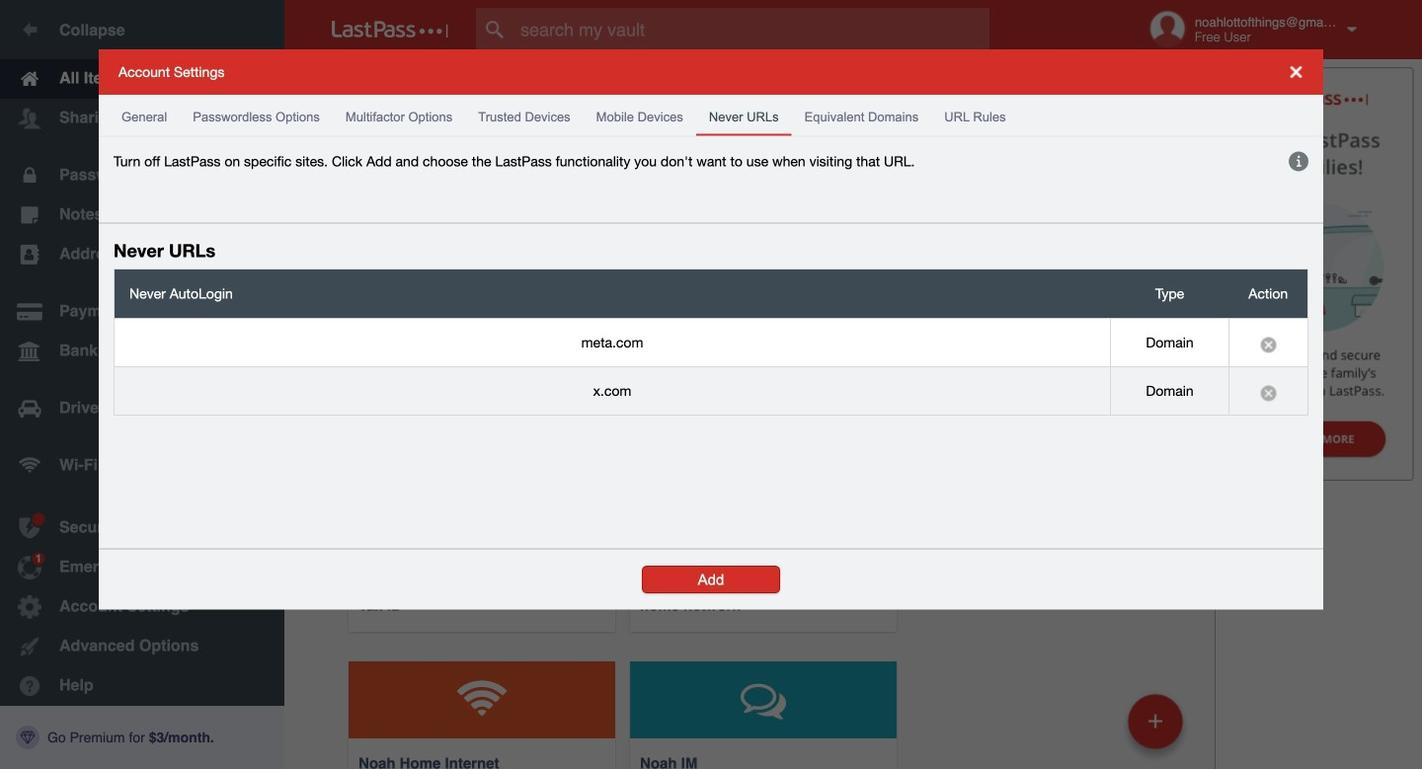 Task type: locate. For each thing, give the bounding box(es) containing it.
new item image
[[1149, 715, 1162, 728]]

Search search field
[[476, 8, 1028, 51]]



Task type: describe. For each thing, give the bounding box(es) containing it.
new item navigation
[[1121, 688, 1195, 769]]

lastpass image
[[332, 21, 448, 39]]

main navigation navigation
[[0, 0, 284, 769]]

vault options navigation
[[284, 109, 1215, 168]]

search my vault text field
[[476, 8, 1028, 51]]



Task type: vqa. For each thing, say whether or not it's contained in the screenshot.
new item Element
no



